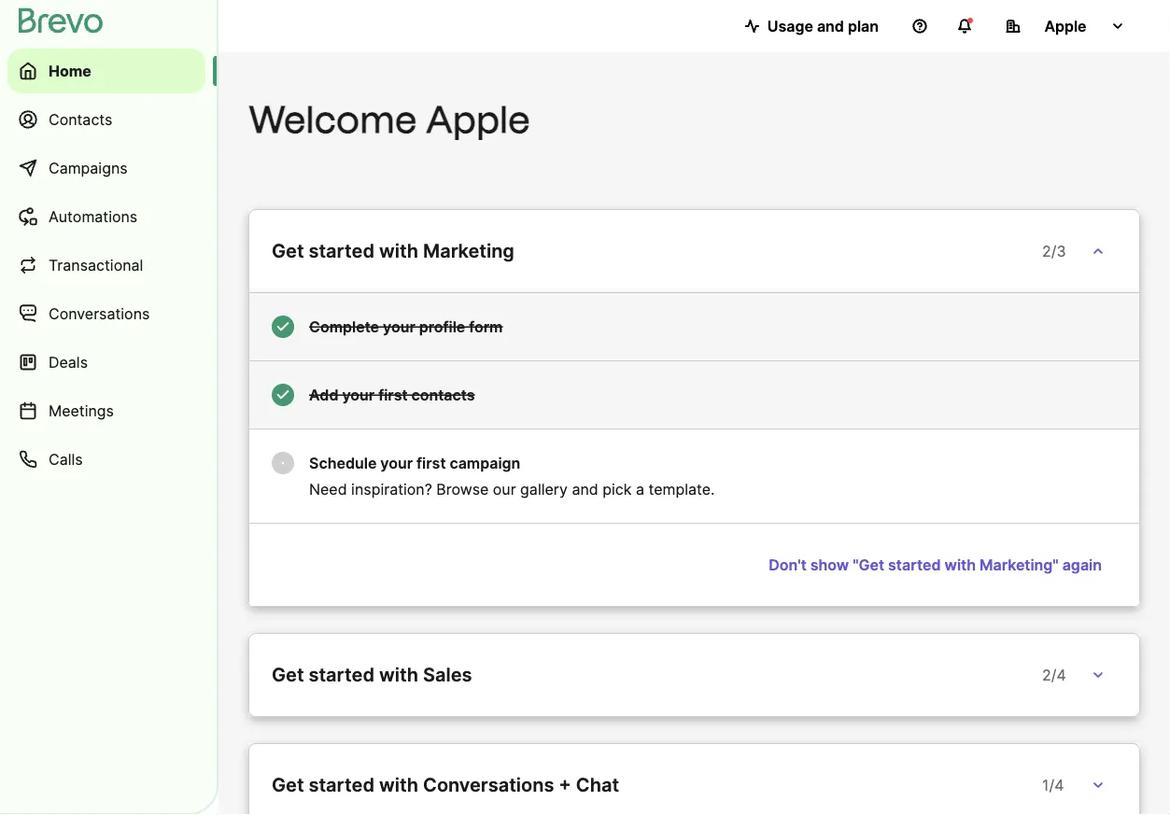 Task type: locate. For each thing, give the bounding box(es) containing it.
1 / 4
[[1043, 776, 1065, 795]]

1 vertical spatial and
[[572, 480, 599, 498]]

0 vertical spatial 2
[[1043, 242, 1052, 260]]

a
[[636, 480, 645, 498]]

first inside add your first contacts link
[[379, 386, 408, 404]]

apple button
[[991, 7, 1141, 45]]

home link
[[7, 49, 206, 93]]

1 horizontal spatial apple
[[1045, 17, 1087, 35]]

contacts
[[49, 110, 112, 128]]

0 horizontal spatial conversations
[[49, 305, 150, 323]]

and left pick
[[572, 480, 599, 498]]

calls link
[[7, 437, 206, 482]]

and inside schedule your first campaign need inspiration? browse our gallery and pick a template.
[[572, 480, 599, 498]]

2 vertical spatial your
[[381, 454, 413, 472]]

your for complete
[[383, 318, 416, 336]]

pick
[[603, 480, 632, 498]]

1 get from the top
[[272, 240, 304, 263]]

1 2 from the top
[[1043, 242, 1052, 260]]

3 get from the top
[[272, 774, 304, 797]]

2 / 3
[[1043, 242, 1067, 260]]

2 / 4
[[1043, 666, 1067, 684]]

2 vertical spatial /
[[1050, 776, 1055, 795]]

first for contacts
[[379, 386, 408, 404]]

1 vertical spatial 4
[[1055, 776, 1065, 795]]

0 vertical spatial first
[[379, 386, 408, 404]]

first up 'browse'
[[417, 454, 446, 472]]

0 vertical spatial apple
[[1045, 17, 1087, 35]]

automations
[[49, 207, 138, 226]]

complete
[[309, 318, 379, 336]]

your right add
[[342, 386, 375, 404]]

with for sales
[[379, 664, 419, 687]]

show
[[811, 556, 849, 574]]

2 vertical spatial get
[[272, 774, 304, 797]]

started
[[309, 240, 375, 263], [889, 556, 941, 574], [309, 664, 375, 687], [309, 774, 375, 797]]

don't
[[769, 556, 807, 574]]

conversations
[[49, 305, 150, 323], [423, 774, 554, 797]]

1 horizontal spatial first
[[417, 454, 446, 472]]

home
[[49, 62, 91, 80]]

conversations down transactional
[[49, 305, 150, 323]]

0 horizontal spatial apple
[[426, 97, 531, 142]]

contacts
[[412, 386, 475, 404]]

1 vertical spatial get
[[272, 664, 304, 687]]

deals link
[[7, 340, 206, 385]]

inspiration?
[[351, 480, 432, 498]]

calls
[[49, 450, 83, 469]]

0 vertical spatial conversations
[[49, 305, 150, 323]]

first inside schedule your first campaign need inspiration? browse our gallery and pick a template.
[[417, 454, 446, 472]]

0 vertical spatial and
[[817, 17, 845, 35]]

get for get started with sales
[[272, 664, 304, 687]]

campaigns link
[[7, 146, 206, 191]]

conversations left "+"
[[423, 774, 554, 797]]

with
[[379, 240, 419, 263], [945, 556, 976, 574], [379, 664, 419, 687], [379, 774, 419, 797]]

2 get from the top
[[272, 664, 304, 687]]

1 vertical spatial conversations
[[423, 774, 554, 797]]

started for get started with sales
[[309, 664, 375, 687]]

1 vertical spatial your
[[342, 386, 375, 404]]

browse
[[437, 480, 489, 498]]

and
[[817, 17, 845, 35], [572, 480, 599, 498]]

/
[[1052, 242, 1057, 260], [1052, 666, 1057, 684], [1050, 776, 1055, 795]]

conversations link
[[7, 292, 206, 336]]

apple
[[1045, 17, 1087, 35], [426, 97, 531, 142]]

marketing"
[[980, 556, 1059, 574]]

welcome
[[249, 97, 417, 142]]

and left plan
[[817, 17, 845, 35]]

4 for get started with sales
[[1057, 666, 1067, 684]]

2 2 from the top
[[1043, 666, 1052, 684]]

our
[[493, 480, 516, 498]]

2
[[1043, 242, 1052, 260], [1043, 666, 1052, 684]]

0 vertical spatial /
[[1052, 242, 1057, 260]]

campaigns
[[49, 159, 128, 177]]

your left profile
[[383, 318, 416, 336]]

your
[[383, 318, 416, 336], [342, 386, 375, 404], [381, 454, 413, 472]]

2 for get started with marketing
[[1043, 242, 1052, 260]]

template.
[[649, 480, 715, 498]]

get for get started with marketing
[[272, 240, 304, 263]]

started inside button
[[889, 556, 941, 574]]

first
[[379, 386, 408, 404], [417, 454, 446, 472]]

first left contacts
[[379, 386, 408, 404]]

0 horizontal spatial and
[[572, 480, 599, 498]]

form
[[469, 318, 503, 336]]

4
[[1057, 666, 1067, 684], [1055, 776, 1065, 795]]

1
[[1043, 776, 1050, 795]]

/ for get started with sales
[[1052, 666, 1057, 684]]

/ for get started with marketing
[[1052, 242, 1057, 260]]

marketing
[[423, 240, 515, 263]]

+
[[559, 774, 572, 797]]

1 horizontal spatial conversations
[[423, 774, 554, 797]]

add your first contacts
[[309, 386, 475, 404]]

1 horizontal spatial and
[[817, 17, 845, 35]]

0 vertical spatial get
[[272, 240, 304, 263]]

schedule
[[309, 454, 377, 472]]

0 vertical spatial your
[[383, 318, 416, 336]]

get
[[272, 240, 304, 263], [272, 664, 304, 687], [272, 774, 304, 797]]

1 vertical spatial first
[[417, 454, 446, 472]]

0 vertical spatial 4
[[1057, 666, 1067, 684]]

add
[[309, 386, 339, 404]]

1 vertical spatial 2
[[1043, 666, 1052, 684]]

your inside schedule your first campaign need inspiration? browse our gallery and pick a template.
[[381, 454, 413, 472]]

your up inspiration? in the bottom left of the page
[[381, 454, 413, 472]]

0 horizontal spatial first
[[379, 386, 408, 404]]

1 vertical spatial /
[[1052, 666, 1057, 684]]



Task type: vqa. For each thing, say whether or not it's contained in the screenshot.
2 / 4
yes



Task type: describe. For each thing, give the bounding box(es) containing it.
with inside don't show "get started with marketing" again button
[[945, 556, 976, 574]]

usage and plan button
[[730, 7, 894, 45]]

get started with sales
[[272, 664, 472, 687]]

complete your profile form
[[309, 318, 503, 336]]

deals
[[49, 353, 88, 371]]

conversations inside 'link'
[[49, 305, 150, 323]]

1 vertical spatial apple
[[426, 97, 531, 142]]

/ for get started with conversations + chat
[[1050, 776, 1055, 795]]

3
[[1057, 242, 1067, 260]]

profile
[[419, 318, 466, 336]]

contacts link
[[7, 97, 206, 142]]

add your first contacts link
[[249, 362, 1141, 430]]

complete your profile form link
[[249, 293, 1141, 362]]

with for marketing
[[379, 240, 419, 263]]

meetings
[[49, 402, 114, 420]]

welcome apple
[[249, 97, 531, 142]]

get started with conversations + chat
[[272, 774, 619, 797]]

started for get started with marketing
[[309, 240, 375, 263]]

gallery
[[521, 480, 568, 498]]

4 for get started with conversations + chat
[[1055, 776, 1065, 795]]

chat
[[576, 774, 619, 797]]

get for get started with conversations + chat
[[272, 774, 304, 797]]

with for conversations
[[379, 774, 419, 797]]

transactional link
[[7, 243, 206, 288]]

sales
[[423, 664, 472, 687]]

don't show "get started with marketing" again
[[769, 556, 1102, 574]]

your for schedule
[[381, 454, 413, 472]]

automations link
[[7, 194, 206, 239]]

meetings link
[[7, 389, 206, 434]]

2 for get started with sales
[[1043, 666, 1052, 684]]

again
[[1063, 556, 1102, 574]]

and inside button
[[817, 17, 845, 35]]

usage and plan
[[768, 17, 879, 35]]

need
[[309, 480, 347, 498]]

campaign
[[450, 454, 521, 472]]

get started with marketing
[[272, 240, 515, 263]]

usage
[[768, 17, 814, 35]]

don't show "get started with marketing" again button
[[754, 547, 1117, 584]]

transactional
[[49, 256, 143, 274]]

your for add
[[342, 386, 375, 404]]

plan
[[848, 17, 879, 35]]

schedule your first campaign need inspiration? browse our gallery and pick a template.
[[309, 454, 715, 498]]

started for get started with conversations + chat
[[309, 774, 375, 797]]

"get
[[853, 556, 885, 574]]

apple inside button
[[1045, 17, 1087, 35]]

first for campaign
[[417, 454, 446, 472]]



